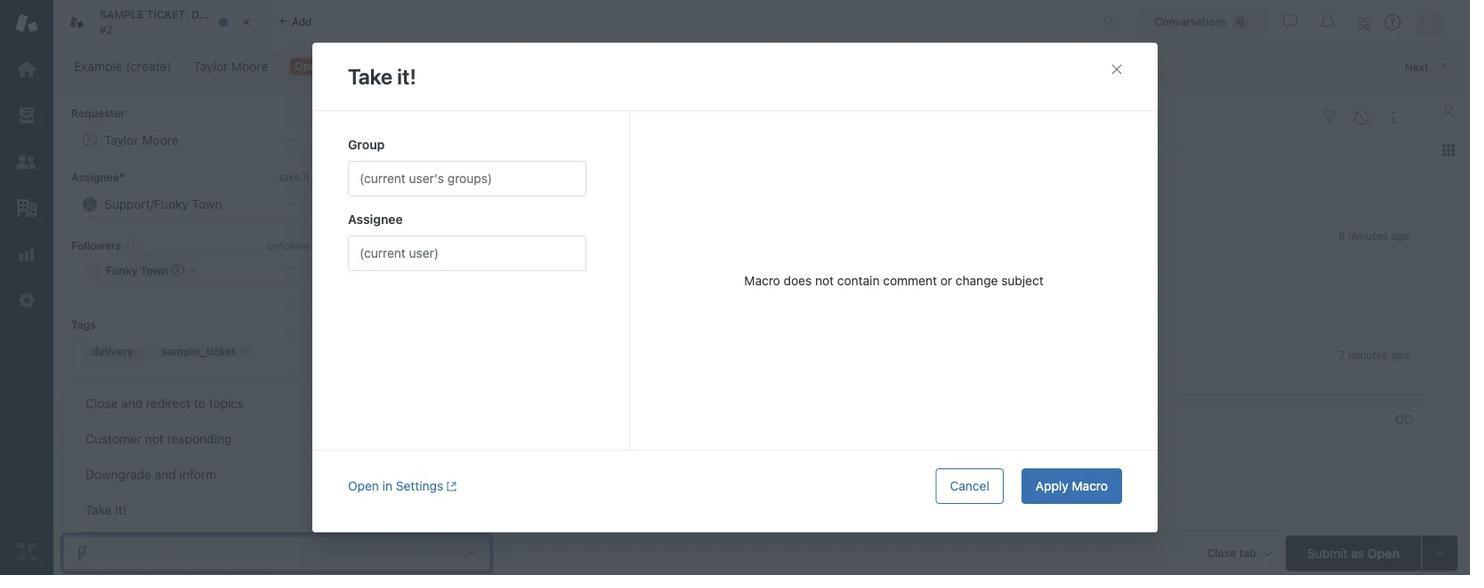 Task type: locate. For each thing, give the bounding box(es) containing it.
close image
[[238, 13, 255, 31]]

1 ago from the top
[[1391, 229, 1410, 242]]

and inside conversationlabel "log"
[[679, 150, 700, 165]]

0 horizontal spatial we
[[451, 269, 467, 284]]

1 horizontal spatial and
[[155, 468, 176, 482]]

1 horizontal spatial macro
[[1072, 479, 1108, 494]]

take it! element
[[85, 502, 126, 520]]

and
[[679, 150, 700, 165], [121, 397, 143, 411], [155, 468, 176, 482]]

minutes right 7
[[1348, 349, 1388, 361]]

1 vertical spatial that
[[569, 269, 592, 284]]

provide
[[456, 301, 499, 316]]

funky town link
[[395, 227, 466, 242]]

minutes for 8
[[1348, 229, 1388, 242]]

macro up solve
[[744, 273, 780, 288]]

in left settings
[[382, 479, 393, 494]]

would
[[402, 182, 436, 197]]

or right me
[[611, 182, 623, 197]]

minutes for 7
[[1348, 349, 1388, 361]]

for
[[854, 269, 870, 284]]

us
[[503, 301, 516, 316]]

1 horizontal spatial not
[[815, 273, 834, 288]]

thank
[[791, 269, 827, 284]]

1 vertical spatial macro
[[1072, 479, 1108, 494]]

admin image
[[15, 289, 38, 312]]

i left would
[[395, 182, 398, 197]]

1 vertical spatial open
[[348, 479, 379, 494]]

you up order
[[595, 269, 616, 284]]

1 horizontal spatial open
[[348, 479, 379, 494]]

1 horizontal spatial this
[[924, 269, 945, 284]]

open inside "link"
[[295, 60, 323, 73]]

you left for
[[830, 269, 851, 284]]

1 horizontal spatial it!
[[397, 64, 416, 89]]

0 horizontal spatial open
[[295, 60, 323, 73]]

1 vertical spatial this
[[778, 301, 798, 316]]

in
[[616, 150, 627, 165], [914, 150, 924, 165], [382, 479, 393, 494]]

assignee
[[348, 212, 403, 227]]

open
[[295, 60, 323, 73], [348, 479, 379, 494], [1368, 546, 1400, 561]]

1 hi from the top
[[395, 150, 407, 165]]

in inside take it! dialog
[[382, 479, 393, 494]]

take
[[348, 64, 393, 89], [85, 503, 112, 518]]

we
[[451, 269, 467, 284], [700, 301, 717, 316]]

0 vertical spatial (current
[[360, 171, 406, 186]]

0 vertical spatial minutes
[[1348, 229, 1388, 242]]

0 horizontal spatial in
[[382, 479, 393, 494]]

unfollow button
[[268, 238, 310, 254]]

order
[[576, 301, 607, 316]]

apply
[[1036, 479, 1069, 494]]

1 vertical spatial we
[[700, 301, 717, 316]]

with
[[520, 301, 544, 316]]

macro
[[744, 273, 780, 288], [1072, 479, 1108, 494]]

take down downgrade
[[85, 503, 112, 518]]

urgent
[[211, 425, 250, 440]]

(current down assignee
[[360, 246, 406, 261]]

and up problem popup button
[[121, 397, 143, 411]]

that right noticed
[[756, 150, 779, 165]]

2 vertical spatial and
[[155, 468, 176, 482]]

assign
[[395, 248, 429, 260]]

views image
[[15, 104, 38, 127]]

there,
[[411, 150, 444, 165]]

this right bringing
[[924, 269, 945, 284]]

we left are
[[451, 269, 467, 284]]

2 horizontal spatial i
[[703, 150, 707, 165]]

sample ticket: damaged product #2
[[100, 9, 285, 36]]

armchair
[[527, 150, 578, 165]]

not up the downgrade and inform
[[145, 432, 164, 447]]

or left our on the right
[[941, 273, 952, 288]]

the left "mail"
[[630, 150, 648, 165]]

a right issued
[[700, 182, 707, 197]]

and inside downgrade and inform element
[[155, 468, 176, 482]]

0 vertical spatial open
[[295, 60, 323, 73]]

0 vertical spatial hi
[[395, 150, 407, 165]]

1 horizontal spatial you
[[595, 269, 616, 284]]

this left issue
[[778, 301, 798, 316]]

2 ago from the top
[[1391, 349, 1410, 361]]

open right moore
[[295, 60, 323, 73]]

1 horizontal spatial take
[[348, 64, 393, 89]]

2 horizontal spatial you
[[830, 269, 851, 284]]

open for open
[[295, 60, 323, 73]]

or inside conversationlabel "log"
[[611, 182, 623, 197]]

ago right 8
[[1391, 229, 1410, 242]]

received up could you provide us with your order number so that we can solve this issue right away?
[[619, 269, 669, 284]]

cancel button
[[936, 469, 1004, 505]]

conversationlabel log
[[328, 110, 1428, 401]]

open link
[[279, 54, 410, 79]]

(current down group
[[360, 171, 406, 186]]

it! inside dialog
[[397, 64, 416, 89]]

2 minutes from the top
[[1348, 349, 1388, 361]]

1 vertical spatial it!
[[115, 503, 126, 518]]

received
[[454, 150, 503, 165], [619, 269, 669, 284]]

#2
[[100, 23, 113, 36]]

received up groups)
[[454, 150, 503, 165]]

1 horizontal spatial i
[[448, 150, 451, 165]]

(current user's groups)
[[360, 171, 492, 186]]

minutes right 8
[[1348, 229, 1388, 242]]

tear
[[888, 150, 910, 165]]

1 horizontal spatial the
[[782, 150, 801, 165]]

it.
[[927, 150, 938, 165]]

tab containing sample ticket: damaged product
[[53, 0, 285, 45]]

town
[[435, 227, 466, 242]]

next
[[1405, 61, 1429, 73]]

hi down (current user)
[[395, 269, 407, 284]]

customer context image
[[1442, 104, 1456, 118]]

ticket:
[[147, 9, 189, 21]]

0 horizontal spatial the
[[630, 150, 648, 165]]

noticed
[[710, 150, 753, 165]]

0 vertical spatial macro
[[744, 273, 780, 288]]

None field
[[96, 546, 457, 562]]

or
[[611, 182, 623, 197], [941, 273, 952, 288]]

as
[[1351, 546, 1365, 561]]

ago right 7
[[1391, 349, 1410, 361]]

0 vertical spatial that
[[756, 150, 779, 165]]

0 vertical spatial ago
[[1391, 229, 1410, 242]]

it! down downgrade
[[115, 503, 126, 518]]

i left noticed
[[703, 150, 707, 165]]

hi left there,
[[395, 150, 407, 165]]

comment
[[883, 273, 937, 288]]

and left inform
[[155, 468, 176, 482]]

events image
[[1355, 111, 1369, 125]]

damaged
[[682, 269, 736, 284]]

today
[[581, 150, 613, 165]]

and inside close and redirect to topics element
[[121, 397, 143, 411]]

open for open in settings
[[348, 479, 379, 494]]

customer not responding element
[[85, 431, 232, 449]]

Subject field
[[342, 99, 1310, 120]]

take it!
[[348, 64, 416, 89], [85, 503, 126, 518]]

this
[[924, 269, 945, 284], [778, 301, 798, 316]]

and for close and redirect to topics
[[121, 397, 143, 411]]

0 vertical spatial and
[[679, 150, 700, 165]]

the left material
[[782, 150, 801, 165]]

a
[[878, 150, 884, 165], [462, 182, 469, 197], [700, 182, 707, 197], [672, 269, 679, 284]]

customers image
[[15, 150, 38, 174]]

take it! down downgrade
[[85, 503, 126, 518]]

2 horizontal spatial that
[[756, 150, 779, 165]]

1 (current from the top
[[360, 171, 406, 186]]

take
[[279, 171, 300, 184]]

1 horizontal spatial in
[[616, 150, 627, 165]]

macro right apply
[[1072, 479, 1108, 494]]

issue
[[802, 301, 832, 316]]

0 vertical spatial take
[[348, 64, 393, 89]]

to left me
[[575, 182, 587, 197]]

8 minutes ago
[[1338, 229, 1410, 242]]

cancel
[[950, 479, 990, 494]]

1 vertical spatial received
[[619, 269, 669, 284]]

you right 'could' on the bottom left of page
[[432, 301, 453, 316]]

take it! up group
[[348, 64, 416, 89]]

we left can
[[700, 301, 717, 316]]

take up group
[[348, 64, 393, 89]]

1 vertical spatial (current
[[360, 246, 406, 261]]

1 vertical spatial take it!
[[85, 503, 126, 518]]

8
[[1338, 229, 1345, 242]]

1 minutes from the top
[[1348, 229, 1388, 242]]

to left hear
[[525, 269, 537, 284]]

hi
[[395, 150, 407, 165], [395, 269, 407, 284]]

to left "be"
[[627, 182, 638, 197]]

1 vertical spatial take
[[85, 503, 112, 518]]

0 vertical spatial this
[[924, 269, 945, 284]]

to left our on the right
[[948, 269, 960, 284]]

assign button
[[395, 246, 429, 262]]

1 vertical spatial minutes
[[1348, 349, 1388, 361]]

ago for 8 minutes ago
[[1391, 229, 1410, 242]]

2 horizontal spatial and
[[679, 150, 700, 165]]

1 horizontal spatial we
[[700, 301, 717, 316]]

1 vertical spatial and
[[121, 397, 143, 411]]

like
[[439, 182, 459, 197]]

1 vertical spatial not
[[145, 432, 164, 447]]

0 vertical spatial it!
[[397, 64, 416, 89]]

sent
[[547, 182, 572, 197]]

0 horizontal spatial take
[[85, 503, 112, 518]]

in left it.
[[914, 150, 924, 165]]

1 horizontal spatial take it!
[[348, 64, 416, 89]]

hi for hi there, i received my armchair today in the mail and i noticed that the material has a tear in it.
[[395, 150, 407, 165]]

sorry
[[492, 269, 522, 284]]

7
[[1339, 349, 1345, 361]]

macro inside button
[[1072, 479, 1108, 494]]

2 hi from the top
[[395, 269, 407, 284]]

to left topics
[[194, 397, 206, 411]]

2 horizontal spatial in
[[914, 150, 924, 165]]

topics
[[209, 397, 244, 411]]

8 minutes ago text field
[[1338, 229, 1410, 242]]

0 vertical spatial not
[[815, 273, 834, 288]]

hi for hi taylor, we are sorry to hear that you received a damaged product. thank you for bringing this to our attention.
[[395, 269, 407, 284]]

so
[[657, 301, 671, 316]]

ago
[[1391, 229, 1410, 242], [1391, 349, 1410, 361]]

that right hear
[[569, 269, 592, 284]]

the
[[630, 150, 648, 165], [782, 150, 801, 165]]

1 horizontal spatial or
[[941, 273, 952, 288]]

0 horizontal spatial and
[[121, 397, 143, 411]]

1 vertical spatial ago
[[1391, 349, 1410, 361]]

(current for (current user's groups)
[[360, 171, 406, 186]]

0 vertical spatial or
[[611, 182, 623, 197]]

0 horizontal spatial or
[[611, 182, 623, 197]]

0 horizontal spatial this
[[778, 301, 798, 316]]

damaged
[[191, 9, 241, 21]]

0 horizontal spatial not
[[145, 432, 164, 447]]

i right there,
[[448, 150, 451, 165]]

get started image
[[15, 58, 38, 81]]

that right so
[[674, 301, 697, 316]]

2 (current from the top
[[360, 246, 406, 261]]

0 horizontal spatial macro
[[744, 273, 780, 288]]

downgrade and inform
[[85, 468, 216, 482]]

take it! inside dialog
[[348, 64, 416, 89]]

inform
[[179, 468, 216, 482]]

open right the 'as'
[[1368, 546, 1400, 561]]

conversations button
[[1136, 8, 1267, 36]]

not
[[815, 273, 834, 288], [145, 432, 164, 447]]

0 horizontal spatial you
[[432, 301, 453, 316]]

it! inside 'element'
[[115, 503, 126, 518]]

0 horizontal spatial it!
[[115, 503, 126, 518]]

open left settings
[[348, 479, 379, 494]]

open inside take it! dialog
[[348, 479, 379, 494]]

1 vertical spatial or
[[941, 273, 952, 288]]

you
[[595, 269, 616, 284], [830, 269, 851, 284], [432, 301, 453, 316]]

mail
[[652, 150, 675, 165]]

and right "mail"
[[679, 150, 700, 165]]

open in settings link
[[348, 479, 457, 495]]

avatar image
[[345, 226, 381, 262]]

1 horizontal spatial received
[[619, 269, 669, 284]]

your
[[547, 301, 572, 316]]

2 vertical spatial that
[[674, 301, 697, 316]]

taylor,
[[411, 269, 448, 284]]

not right 'does'
[[815, 273, 834, 288]]

submit
[[1308, 546, 1348, 561]]

i would like a replacement sent to me or to be issued a refund.
[[395, 182, 751, 197]]

example
[[74, 59, 122, 74]]

0 vertical spatial received
[[454, 150, 503, 165]]

1 vertical spatial hi
[[395, 269, 407, 284]]

0 vertical spatial take it!
[[348, 64, 416, 89]]

it! up there,
[[397, 64, 416, 89]]

take it! dialog
[[312, 43, 1158, 533]]

reporting image
[[15, 243, 38, 266]]

zendesk image
[[15, 541, 38, 564]]

next button
[[1395, 53, 1457, 81]]

in right today
[[616, 150, 627, 165]]

attention.
[[986, 269, 1040, 284]]

2 vertical spatial open
[[1368, 546, 1400, 561]]

tab
[[53, 0, 285, 45]]

and for downgrade and inform
[[155, 468, 176, 482]]



Task type: vqa. For each thing, say whether or not it's contained in the screenshot.
topmost The Add
no



Task type: describe. For each thing, give the bounding box(es) containing it.
refund.
[[710, 182, 751, 197]]

take it button
[[279, 169, 310, 187]]

secondary element
[[53, 49, 1470, 85]]

0 horizontal spatial i
[[395, 182, 398, 197]]

a right like
[[462, 182, 469, 197]]

assignee*
[[71, 171, 124, 184]]

example (create)
[[74, 59, 171, 74]]

could
[[395, 301, 429, 316]]

funky
[[395, 227, 432, 242]]

0 horizontal spatial take it!
[[85, 503, 126, 518]]

redirect
[[146, 397, 191, 411]]

urgent button
[[199, 418, 310, 447]]

example (create) button
[[62, 54, 183, 79]]

funky town assign
[[395, 227, 466, 260]]

contain
[[837, 273, 880, 288]]

7 minutes ago text field
[[1339, 349, 1410, 361]]

away?
[[865, 301, 900, 316]]

conversations
[[1155, 16, 1227, 28]]

close and redirect to topics
[[85, 397, 244, 411]]

groups)
[[448, 171, 492, 186]]

take inside 'element'
[[85, 503, 112, 518]]

unfollow
[[268, 239, 310, 252]]

right
[[835, 301, 862, 316]]

user's
[[409, 171, 444, 186]]

change
[[956, 273, 998, 288]]

main element
[[0, 0, 53, 576]]

not inside take it! dialog
[[815, 273, 834, 288]]

0 horizontal spatial that
[[569, 269, 592, 284]]

tabs tab list
[[53, 0, 1085, 45]]

user)
[[409, 246, 439, 261]]

close and redirect to topics element
[[85, 395, 244, 413]]

has
[[854, 150, 874, 165]]

ago for 7 minutes ago
[[1391, 349, 1410, 361]]

bringing
[[873, 269, 921, 284]]

close modal image
[[1110, 62, 1124, 77]]

downgrade
[[85, 468, 151, 482]]

can
[[720, 301, 741, 316]]

subject
[[1002, 273, 1044, 288]]

number
[[610, 301, 654, 316]]

(create)
[[126, 59, 171, 74]]

(current user)
[[360, 246, 439, 261]]

sample
[[100, 9, 144, 21]]

take inside dialog
[[348, 64, 393, 89]]

product
[[244, 9, 285, 21]]

are
[[471, 269, 489, 284]]

take it
[[279, 171, 310, 184]]

submit as open
[[1308, 546, 1400, 561]]

organizations image
[[15, 197, 38, 220]]

settings
[[396, 479, 443, 494]]

moore
[[231, 59, 268, 74]]

zendesk products image
[[1358, 17, 1371, 30]]

or inside take it! dialog
[[941, 273, 952, 288]]

apply macro
[[1036, 479, 1108, 494]]

hi taylor, we are sorry to hear that you received a damaged product. thank you for bringing this to our attention.
[[395, 269, 1040, 284]]

0 vertical spatial we
[[451, 269, 467, 284]]

issued
[[659, 182, 697, 197]]

it
[[303, 171, 310, 184]]

apply macro button
[[1022, 469, 1122, 505]]

customer
[[85, 432, 142, 447]]

2 the from the left
[[782, 150, 801, 165]]

customer not responding
[[85, 432, 232, 447]]

7 minutes ago
[[1339, 349, 1410, 361]]

0 horizontal spatial received
[[454, 150, 503, 165]]

1 the from the left
[[630, 150, 648, 165]]

a right 'has'
[[878, 150, 884, 165]]

zendesk support image
[[15, 12, 38, 35]]

tags
[[71, 319, 96, 331]]

taylor
[[194, 59, 228, 74]]

apps image
[[1442, 143, 1456, 158]]

not inside customer not responding element
[[145, 432, 164, 447]]

our
[[963, 269, 982, 284]]

Public reply composer text field
[[336, 439, 1420, 476]]

get help image
[[1385, 14, 1401, 30]]

problem
[[83, 425, 130, 440]]

my
[[507, 150, 524, 165]]

(opens in a new tab) image
[[443, 482, 457, 492]]

macro does not contain comment or change subject
[[744, 273, 1044, 288]]

open in settings
[[348, 479, 443, 494]]

could you provide us with your order number so that we can solve this issue right away?
[[395, 301, 900, 316]]

close
[[85, 397, 118, 411]]

2 horizontal spatial open
[[1368, 546, 1400, 561]]

hear
[[540, 269, 566, 284]]

a left damaged
[[672, 269, 679, 284]]

priority
[[199, 399, 238, 412]]

be
[[641, 182, 656, 197]]

does
[[784, 273, 812, 288]]

replacement
[[472, 182, 544, 197]]

taylor moore link
[[182, 54, 280, 79]]

1 horizontal spatial that
[[674, 301, 697, 316]]

solve
[[744, 301, 774, 316]]

cc
[[1396, 412, 1413, 427]]

type
[[71, 399, 97, 412]]

downgrade and inform element
[[85, 466, 216, 484]]

problem button
[[71, 418, 182, 447]]

responding
[[167, 432, 232, 447]]

(current for (current user)
[[360, 246, 406, 261]]



